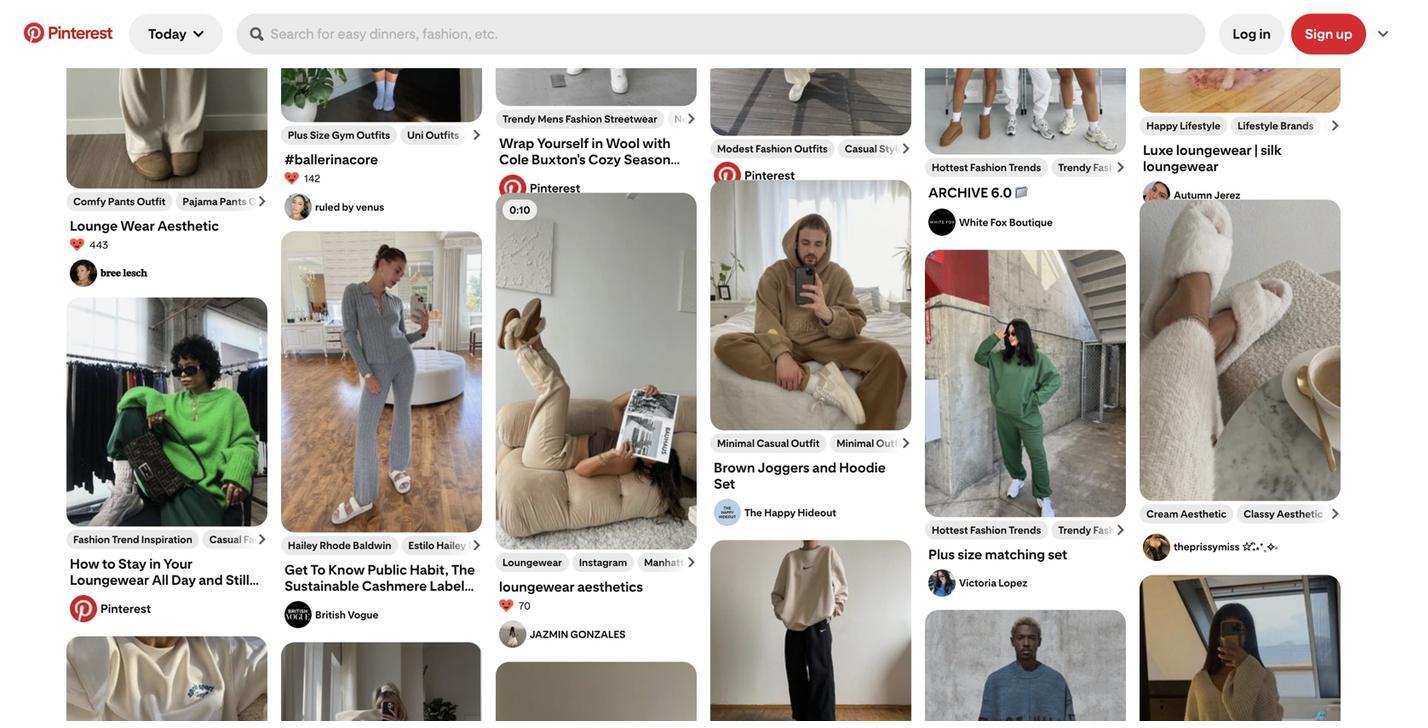 Task type: vqa. For each thing, say whether or not it's contained in the screenshot.
Sort
no



Task type: locate. For each thing, give the bounding box(es) containing it.
1 vertical spatial plus
[[929, 547, 955, 563]]

baldwin
[[353, 540, 391, 552], [468, 540, 507, 552]]

1 horizontal spatial baldwin
[[468, 540, 507, 552]]

trendy fashion
[[1059, 161, 1130, 174], [1059, 524, 1130, 537]]

hailey right estilo
[[437, 540, 466, 552]]

2 baldwin from the left
[[468, 540, 507, 552]]

70
[[519, 600, 531, 612]]

aesthetic for classy aesthetic
[[1277, 508, 1323, 521]]

loungewear, instagram, manhattan, bauhaus, aesthetic loungewear, loungewear aesthetic, lounge wear, streetwear photoshoot, photo look image
[[496, 193, 697, 550]]

pinterest down the modest fashion outfits at the top right
[[745, 168, 795, 183]]

minimal for minimal casual outfit
[[717, 438, 755, 450]]

loungewear
[[1177, 142, 1252, 158], [1143, 158, 1219, 175], [499, 579, 575, 596]]

up
[[1336, 26, 1353, 42]]

inspiration
[[141, 534, 192, 546]]

season
[[624, 152, 671, 168]]

log in
[[1233, 26, 1271, 42]]

size
[[310, 129, 330, 141]]

baldwin for estilo hailey baldwin
[[468, 540, 507, 552]]

1 horizontal spatial casual
[[757, 438, 789, 450]]

happy right the
[[764, 507, 796, 519]]

hottest up archive
[[932, 161, 968, 174]]

pajama
[[183, 196, 218, 208]]

trends up archive 6.0 📁 button
[[1009, 161, 1041, 174]]

ruled by venus button
[[285, 193, 479, 221], [315, 201, 479, 213]]

modest
[[717, 143, 754, 155]]

modest fashion outfits link
[[717, 143, 828, 155]]

1 vertical spatial happy
[[764, 507, 796, 519]]

0 horizontal spatial lifestyle
[[1180, 120, 1221, 132]]

0 vertical spatial and
[[813, 460, 837, 476]]

and inside brown joggers and hoodie set
[[813, 460, 837, 476]]

trendy up wrap
[[503, 113, 536, 125]]

cream aesthetic, classy aesthetic, work out aesthetic women, weekend aesthetic, aesthetic shoes, vision board, mood board, photographie inspo, house slippers image
[[1140, 200, 1341, 501]]

outfits right style
[[906, 143, 939, 155]]

1 hottest from the top
[[932, 161, 968, 174]]

2 vertical spatial casual
[[209, 534, 242, 546]]

0 vertical spatial hottest fashion trends
[[932, 161, 1041, 174]]

aesthetic
[[157, 218, 219, 234], [1181, 508, 1227, 521], [1277, 508, 1323, 521]]

0 horizontal spatial minimal
[[717, 438, 755, 450]]

baldwin up the loungewear link at the bottom
[[468, 540, 507, 552]]

trendy fashion up archive 6.0 📁 button
[[1059, 161, 1130, 174]]

all
[[152, 573, 169, 589]]

trendy up set
[[1059, 524, 1092, 537]]

pinterest image inside button
[[714, 162, 741, 189]]

0 vertical spatial casual
[[845, 143, 877, 155]]

scroll image for hailey rhode baldwin, estilo hailey baldwin, hailey baldwin style, hailey bieber outfits, hailey bieber style, home outfits, fashion outfits, home look outfit, fashion women image
[[472, 541, 482, 551]]

trendy fashion up set
[[1059, 524, 1130, 537]]

2 horizontal spatial aesthetic
[[1277, 508, 1323, 521]]

in right stay
[[149, 556, 161, 573]]

1 hottest fashion trends link from the top
[[932, 161, 1041, 174]]

outfit up joggers
[[791, 438, 820, 450]]

2 trendy fashion from the top
[[1059, 524, 1130, 537]]

1 vertical spatial hottest fashion trends link
[[932, 524, 1041, 537]]

lounge
[[70, 218, 118, 234]]

and inside how to stay in your loungewear all day and still feel chic
[[199, 573, 223, 589]]

1 minimal from the left
[[717, 438, 755, 450]]

white fox boutique image
[[929, 209, 956, 236]]

venus
[[356, 201, 384, 213]]

luxe loungewear | silk loungewear
[[1143, 142, 1282, 175]]

0 vertical spatial trendy fashion link
[[1059, 161, 1130, 174]]

british
[[315, 609, 346, 621]]

estilo hailey baldwin link
[[408, 540, 507, 552]]

1 horizontal spatial in
[[592, 135, 603, 152]]

1 vertical spatial loungewear
[[70, 573, 149, 589]]

summer
[[907, 438, 948, 450]]

1 vertical spatial trendy
[[1059, 161, 1092, 174]]

trends for matching
[[1009, 524, 1041, 537]]

trendy mens fashion streetwear link
[[503, 113, 658, 125]]

and left still
[[199, 573, 223, 589]]

pants right pajama
[[220, 196, 247, 208]]

2 horizontal spatial in
[[1260, 26, 1271, 42]]

pinterest image
[[714, 162, 741, 189], [499, 175, 527, 202], [70, 596, 97, 623]]

trendy fashion link up set
[[1059, 524, 1130, 537]]

0 vertical spatial hottest fashion trends link
[[932, 161, 1041, 174]]

1 vertical spatial pinterest button
[[711, 158, 912, 189]]

log
[[1233, 26, 1257, 42]]

1 pants from the left
[[108, 196, 135, 208]]

archive 6.0 📁 button
[[929, 184, 1123, 202]]

1 horizontal spatial minimal
[[837, 438, 874, 450]]

how
[[70, 556, 99, 573]]

hottest fashion trends, trendy fashion, plus size tracksuit, dress down friday, back to school fits, tracksuit outfit, comfy clothes, trendy style, cute fits image
[[925, 250, 1126, 518]]

aesthetic down pajama
[[157, 218, 219, 234]]

hottest fashion trends
[[932, 161, 1041, 174], [932, 524, 1041, 537]]

jazmin gonzales button down loungewear aesthetics button at the bottom left
[[499, 621, 694, 648]]

1 horizontal spatial pants
[[220, 196, 247, 208]]

fashion for modest fashion outfits 'link'
[[756, 143, 792, 155]]

pinterest link
[[14, 23, 122, 43], [745, 168, 908, 183], [530, 181, 694, 196], [101, 602, 264, 616]]

hottest fashion trends link for 6.0
[[932, 161, 1041, 174]]

2 hottest fashion trends link from the top
[[932, 524, 1041, 537]]

0 vertical spatial trendy fashion
[[1059, 161, 1130, 174]]

2 horizontal spatial casual
[[845, 143, 877, 155]]

0 horizontal spatial and
[[199, 573, 223, 589]]

archive 6.0 📁
[[929, 185, 1029, 201]]

streetwear
[[604, 113, 658, 125]]

casual fashion trends
[[209, 534, 315, 546]]

trendy fashion for archive 6.0 📁
[[1059, 161, 1130, 174]]

trends up plus size matching set button
[[1009, 524, 1041, 537]]

in left wool
[[592, 135, 603, 152]]

minimal outfit summer
[[837, 438, 948, 450]]

aesthetic up theprissymiss
[[1181, 508, 1227, 521]]

1 trendy fashion link from the top
[[1059, 161, 1130, 174]]

outfit
[[137, 196, 166, 208], [249, 196, 277, 208], [791, 438, 820, 450], [876, 438, 905, 450]]

vogue
[[348, 609, 379, 621]]

hottest for archive
[[932, 161, 968, 174]]

classy
[[1244, 508, 1275, 521]]

0 horizontal spatial pinterest image
[[70, 596, 97, 623]]

cream aesthetic link
[[1147, 508, 1227, 521]]

outfits right uni
[[426, 129, 459, 141]]

1 baldwin from the left
[[353, 540, 391, 552]]

scroll image for plus size gym outfits, uni outfits, plus size summer outfit, spring summer outfits, cute casual outfits, daily outfits, simple outfits, spring summer fashion, vision board image
[[472, 130, 482, 140]]

jerez
[[1215, 189, 1241, 201]]

2 horizontal spatial pinterest image
[[714, 162, 741, 189]]

1 horizontal spatial and
[[813, 460, 837, 476]]

british vogue
[[315, 609, 379, 621]]

outfit up lounge wear aesthetic on the top left
[[137, 196, 166, 208]]

victoria
[[959, 577, 997, 590]]

pinterest
[[48, 23, 112, 43], [745, 168, 795, 183], [530, 181, 580, 196], [101, 602, 151, 616]]

trends
[[1009, 161, 1041, 174], [1009, 524, 1041, 537], [282, 534, 315, 546]]

1 vertical spatial in
[[592, 135, 603, 152]]

casual style outfits link
[[845, 143, 939, 155]]

pinterest image for how to stay in your loungewear all day and still feel chic
[[70, 596, 97, 623]]

outfit left ruled by venus image
[[249, 196, 277, 208]]

scroll image for hottest fashion trends, trendy fashion, loungewear aesthetic, lounge wear outfit, sweatpants outfit, on repeat, airport outfit, everyday wardrobe, winter nails image
[[1116, 162, 1126, 173]]

trendy fashion link up archive 6.0 📁 button
[[1059, 161, 1130, 174]]

jazmin gonzales button
[[499, 621, 694, 648], [530, 629, 694, 641]]

hailey left rhode
[[288, 540, 318, 552]]

jazmin gonzales image
[[499, 621, 527, 648]]

plus size gym outfits link
[[288, 129, 390, 141]]

the happy hideout
[[745, 507, 837, 519]]

1 horizontal spatial plus
[[929, 547, 955, 563]]

pants
[[108, 196, 135, 208], [220, 196, 247, 208]]

theprissymiss ☆₊ົ⁎⁺˳✧༚
[[1174, 541, 1278, 553]]

to
[[102, 556, 116, 573]]

classy outfit, cute casual outfits, girl outfits, fashion outfits, womens fashion, fashion hacks, cute comfy outfits for summer, trendy comfy outfits, winter comfy outfits image
[[66, 637, 268, 722]]

hottest fashion trends link up the "archive 6.0 📁" at the top right
[[932, 161, 1041, 174]]

1 horizontal spatial hailey
[[437, 540, 466, 552]]

hottest up size
[[932, 524, 968, 537]]

0 horizontal spatial plus
[[288, 129, 308, 141]]

scroll image
[[1331, 121, 1341, 131], [257, 196, 268, 207], [901, 438, 912, 449], [257, 535, 268, 545]]

matching
[[985, 547, 1046, 563]]

baldwin right rhode
[[353, 540, 391, 552]]

minimal up brown
[[717, 438, 755, 450]]

1 vertical spatial hottest fashion trends
[[932, 524, 1041, 537]]

2 lifestyle from the left
[[1238, 120, 1279, 132]]

cole
[[499, 152, 529, 168]]

0 horizontal spatial pants
[[108, 196, 135, 208]]

1 horizontal spatial pinterest image
[[499, 175, 527, 202]]

pinterest down buxton's
[[530, 181, 580, 196]]

142
[[304, 172, 320, 185]]

scroll image for luxe loungewear | silk loungewear
[[1331, 121, 1341, 131]]

1 trendy fashion from the top
[[1059, 161, 1130, 174]]

plus for plus size matching set
[[929, 547, 955, 563]]

1 vertical spatial trendy fashion
[[1059, 524, 1130, 537]]

hottest fashion trends up the "archive 6.0 📁" at the top right
[[932, 161, 1041, 174]]

comfy pants outfit, pajama pants outfit, winter pants outfit, cozy outfit, wide leg sweatpants outfit, wide leg lounge pants outfit, winter lounge outfit, brown lounge pants, lounge set outfit image
[[66, 0, 268, 189]]

instagram link
[[579, 557, 627, 569]]

trendy up archive 6.0 📁 button
[[1059, 161, 1092, 174]]

2 hottest fashion trends from the top
[[932, 524, 1041, 537]]

1 vertical spatial trendy fashion link
[[1059, 524, 1130, 537]]

trendy mens fashion streetwear, new mens fashion, streetwear fits, streetwear men outfits, mens clothing styles casual outfits, mens casual dress outfits, style clothes, knit men, men's knit image
[[496, 0, 697, 106]]

mens
[[538, 113, 564, 125]]

lifestyle
[[1180, 120, 1221, 132], [1238, 120, 1279, 132]]

0 horizontal spatial loungewear
[[70, 573, 149, 589]]

in right "log"
[[1260, 26, 1271, 42]]

your
[[164, 556, 193, 573]]

minimal outfit summer link
[[837, 438, 948, 450]]

0 vertical spatial in
[[1260, 26, 1271, 42]]

pajama pants outfit link
[[183, 196, 277, 208]]

winter outfits, winter 2023 outfits, cozy fit, cozy fit inspo, winter aesthetic, winter fashion, winter nails, winter hairstyles, coffeehouse outfit inspo, winter decor, winter loungewear, winter cozy outfit, winter street style, winter cozy street style, gold jewelry add #streetstyle #casual #casualstyle #winter #trendy #gold #jewelry #womensfashion #fashion2023 #minimalstyle feminine loungewear, winter loungewear, loungewear outfits, pajama outfits, sleep and loungewear, christmas loungewear, lazy winter outfits, winter pjs, xmas outfits image
[[1140, 576, 1341, 722]]

1 horizontal spatial happy
[[1147, 120, 1178, 132]]

1 hottest fashion trends from the top
[[932, 161, 1041, 174]]

aesthetic for cream aesthetic
[[1181, 508, 1227, 521]]

size
[[958, 547, 983, 563]]

trendy for plus size matching set
[[1059, 524, 1092, 537]]

outfit left summer
[[876, 438, 905, 450]]

hottest
[[932, 161, 968, 174], [932, 524, 968, 537]]

0 vertical spatial loungewear
[[503, 557, 562, 569]]

0 vertical spatial plus
[[288, 129, 308, 141]]

𝐛𝐫𝐞𝐞
[[101, 267, 121, 279]]

autumn jerez button
[[1143, 181, 1338, 209], [1174, 189, 1338, 201]]

trendy fashion for plus size matching set
[[1059, 524, 1130, 537]]

2 pants from the left
[[220, 196, 247, 208]]

0 vertical spatial trendy
[[503, 113, 536, 125]]

1 lifestyle from the left
[[1180, 120, 1221, 132]]

casual left style
[[845, 143, 877, 155]]

loungewear inside how to stay in your loungewear all day and still feel chic
[[70, 573, 149, 589]]

in inside how to stay in your loungewear all day and still feel chic
[[149, 556, 161, 573]]

2 vertical spatial in
[[149, 556, 161, 573]]

casual up still
[[209, 534, 242, 546]]

0 horizontal spatial casual
[[209, 534, 242, 546]]

pinterest image down modest
[[714, 162, 741, 189]]

lifestyle up |
[[1238, 120, 1279, 132]]

hottest fashion trends link up plus size matching set
[[932, 524, 1041, 537]]

the lazy fashion trend that's winning january 2019 fashion fashion trend inspiration, casual fashion trends, fashion trends winter, trendy fashion outfits, hottest fashion trends, womens fashion trends, latest fashion, fashion styles, fashion online image
[[66, 298, 268, 527]]

and left hoodie at the bottom right
[[813, 460, 837, 476]]

1 vertical spatial casual
[[757, 438, 789, 450]]

0:10
[[510, 204, 530, 216]]

outfits right modest
[[794, 143, 828, 155]]

search icon image
[[250, 27, 264, 41]]

lifestyle up luxe loungewear | silk loungewear
[[1180, 120, 1221, 132]]

fashion
[[566, 113, 602, 125], [756, 143, 792, 155], [970, 161, 1007, 174], [1094, 161, 1130, 174], [970, 524, 1007, 537], [1094, 524, 1130, 537], [73, 534, 110, 546], [244, 534, 280, 546]]

2 hottest from the top
[[932, 524, 968, 537]]

pinterest image left chic
[[70, 596, 97, 623]]

theprissymiss ☆₊ົ⁎⁺˳✧༚ image
[[1143, 534, 1171, 561]]

happy up the luxe
[[1147, 120, 1178, 132]]

fashion for hottest fashion trends link for size
[[970, 524, 1007, 537]]

pinterest right pinterest icon at top
[[48, 23, 112, 43]]

trends left rhode
[[282, 534, 315, 546]]

uni outfits
[[407, 129, 459, 141]]

sets
[[499, 168, 527, 184]]

0 vertical spatial happy
[[1147, 120, 1178, 132]]

plus size matching set button
[[929, 547, 1123, 563]]

jazmin
[[530, 629, 569, 641]]

1 horizontal spatial aesthetic
[[1181, 508, 1227, 521]]

cozy
[[589, 152, 621, 168]]

0 horizontal spatial baldwin
[[353, 540, 391, 552]]

2 minimal from the left
[[837, 438, 874, 450]]

2 vertical spatial trendy
[[1059, 524, 1092, 537]]

0 vertical spatial hottest
[[932, 161, 968, 174]]

2 trendy fashion link from the top
[[1059, 524, 1130, 537]]

scroll image for brown joggers and hoodie set
[[901, 438, 912, 449]]

plus size matching set
[[929, 547, 1068, 563]]

minimal up hoodie at the bottom right
[[837, 438, 874, 450]]

casual up joggers
[[757, 438, 789, 450]]

hottest fashion trends up plus size matching set
[[932, 524, 1041, 537]]

1 vertical spatial and
[[199, 573, 223, 589]]

the happy hideout image
[[714, 499, 741, 527]]

hottest fashion trends for size
[[932, 524, 1041, 537]]

scroll image
[[687, 114, 697, 124], [472, 130, 482, 140], [901, 144, 912, 154], [1116, 162, 1126, 173], [1331, 509, 1341, 519], [1116, 525, 1126, 535], [472, 541, 482, 551], [687, 558, 697, 568]]

1 horizontal spatial lifestyle
[[1238, 120, 1279, 132]]

wrap
[[499, 135, 534, 152]]

pinterest image up the 0:10
[[499, 175, 527, 202]]

hailey
[[288, 540, 318, 552], [437, 540, 466, 552]]

0 horizontal spatial in
[[149, 556, 161, 573]]

white fox boutique button
[[929, 209, 1123, 236], [959, 216, 1123, 229]]

pants up wear
[[108, 196, 135, 208]]

1 vertical spatial hottest
[[932, 524, 968, 537]]

gonzales
[[571, 629, 626, 641]]

0 horizontal spatial hailey
[[288, 540, 318, 552]]

0 horizontal spatial pinterest button
[[14, 23, 122, 46]]

in inside wrap yourself in wool with cole buxton's cozy season sets
[[592, 135, 603, 152]]

aesthetic right classy
[[1277, 508, 1323, 521]]



Task type: describe. For each thing, give the bounding box(es) containing it.
set
[[1048, 547, 1068, 563]]

luxe loungewear | silk loungewear button
[[1143, 142, 1338, 175]]

stay
[[118, 556, 147, 573]]

0 horizontal spatial happy
[[764, 507, 796, 519]]

0 vertical spatial pinterest button
[[14, 23, 122, 46]]

outfit for pajama pants outfit
[[249, 196, 277, 208]]

estilo
[[408, 540, 435, 552]]

scroll image for modest fashion outfits, casual style outfits, winter fashion outfits, comfy outfits, classy outfits, chic outfits, trendy outfits, winter outfits, fashion fall image in the top of the page
[[901, 144, 912, 154]]

joggers
[[758, 460, 810, 476]]

sign
[[1305, 26, 1334, 42]]

plus size gym outfits
[[288, 129, 390, 141]]

|
[[1255, 142, 1258, 158]]

cozy set outfit, white set outfit, cozy lounge outfits, lounge pants outfit, white pants outfit, cute comfy outfits, winter lounge outfit, lounging outfit, cozy outfits image
[[281, 643, 482, 722]]

outfits up #ballerinacore button
[[357, 129, 390, 141]]

📁
[[1015, 185, 1029, 201]]

fashion for trendy fashion link for archive 6.0 📁
[[1094, 161, 1130, 174]]

fashion for 6.0's hottest fashion trends link
[[970, 161, 1007, 174]]

fashion for plus size matching set trendy fashion link
[[1094, 524, 1130, 537]]

uni
[[407, 129, 424, 141]]

minimal casual outfit link
[[717, 438, 820, 450]]

plus size gym outfits, uni outfits, plus size summer outfit, spring summer outfits, cute casual outfits, daily outfits, simple outfits, spring summer fashion, vision board image
[[281, 0, 482, 122]]

hottest fashion trends for 6.0
[[932, 161, 1041, 174]]

hideout
[[798, 507, 837, 519]]

brown
[[714, 460, 755, 476]]

brands
[[1281, 120, 1314, 132]]

manhattan
[[644, 557, 696, 569]]

pants for pajama
[[220, 196, 247, 208]]

autumn
[[1174, 189, 1213, 201]]

trendy for archive 6.0 📁
[[1059, 161, 1092, 174]]

pajama pants outfit
[[183, 196, 277, 208]]

outfit for minimal casual outfit
[[791, 438, 820, 450]]

autumn jerez
[[1174, 189, 1241, 201]]

cream aesthetic
[[1147, 508, 1227, 521]]

fashion for casual fashion trends link
[[244, 534, 280, 546]]

lounge wear aesthetic button
[[70, 218, 264, 234]]

how to stay in your loungewear all day and still feel chic button
[[70, 556, 264, 605]]

#ballerinacore button
[[285, 152, 479, 168]]

luxe
[[1143, 142, 1174, 158]]

chic loungewear • lounge outfit • pajama set • silk nightgown • nightgown aesthetic • satc inspired outfit • coquette aesthetic • midcentury modern vanity • luxe life • luxe aesthetic • gettinf ready aesthetic • grwm aesthetic • black girl aesthetic • glam photoshoot happy lifestyle, lifestyle brands, lifestyle blog, silk loungewear, sleep and loungewear, lounge outfit, lounge wear, glam photoshoot, luxe life image
[[1140, 0, 1341, 113]]

cream
[[1147, 508, 1179, 521]]

0:10 link
[[496, 193, 697, 550]]

hailey rhode baldwin, estilo hailey baldwin, hailey baldwin style, hailey bieber outfits, hailey bieber style, home outfits, fashion outfits, home look outfit, fashion women image
[[281, 231, 482, 533]]

style
[[879, 143, 904, 155]]

by
[[342, 201, 354, 213]]

1 hailey from the left
[[288, 540, 318, 552]]

minimal casual outfit, minimal outfit summer, casual outfits, mens outfits, mens layering outfits, summer minimal, black outfits, streetwear men outfits, mens streetwear image
[[711, 180, 912, 431]]

boutique
[[1010, 216, 1053, 229]]

pinterest link inside button
[[745, 168, 908, 183]]

pinterest image
[[24, 23, 44, 43]]

fox
[[991, 216, 1008, 229]]

pinterest image for wrap yourself in wool with cole buxton's cozy season sets
[[499, 175, 527, 202]]

modest fashion outfits
[[717, 143, 828, 155]]

casual for casual fashion trends
[[209, 534, 242, 546]]

trendy fashion link for plus size matching set
[[1059, 524, 1130, 537]]

scroll image for trendy mens fashion streetwear, new mens fashion, streetwear fits, streetwear men outfits, mens clothing styles casual outfits, mens casual dress outfits, style clothes, knit men, men's knit image
[[687, 114, 697, 124]]

pink outfit, feminine outfit, aesthetic outfits, aesthetic fashion, royalcore aesthetic, lounge wear aesthetic, white fashion, spring fashion, jean rose image
[[496, 662, 697, 722]]

chic
[[98, 589, 128, 605]]

pants for comfy
[[108, 196, 135, 208]]

scroll image for cream aesthetic, classy aesthetic, work out aesthetic women, weekend aesthetic, aesthetic shoes, vision board, mood board, photographie inspo, house slippers
[[1331, 509, 1341, 519]]

loungewear up autumn
[[1143, 158, 1219, 175]]

white fox boutique
[[959, 216, 1053, 229]]

scroll image for lounge wear aesthetic
[[257, 196, 268, 207]]

still
[[226, 573, 250, 589]]

ruled by venus
[[315, 201, 384, 213]]

☆₊ົ⁎⁺˳✧༚
[[1242, 541, 1278, 553]]

british vogue image
[[285, 602, 312, 629]]

casual style outfits
[[845, 143, 939, 155]]

fashion trend inspiration
[[73, 534, 192, 546]]

hottest fashion trends, trendy fashion, loungewear aesthetic, lounge wear outfit, sweatpants outfit, on repeat, airport outfit, everyday wardrobe, winter nails image
[[925, 0, 1126, 155]]

pinterest right feel
[[101, 602, 151, 616]]

443
[[89, 239, 108, 251]]

day
[[171, 573, 196, 589]]

1 horizontal spatial loungewear
[[503, 557, 562, 569]]

comfy pants outfit link
[[73, 196, 166, 208]]

6.0
[[991, 185, 1012, 201]]

today
[[148, 26, 187, 42]]

jazmin gonzales button down "aesthetics"
[[530, 629, 694, 641]]

0 horizontal spatial aesthetic
[[157, 218, 219, 234]]

comfy pants outfit
[[73, 196, 166, 208]]

Search text field
[[271, 14, 1199, 55]]

hottest for plus
[[932, 524, 968, 537]]

autumn jerez image
[[1143, 181, 1171, 209]]

ruled
[[315, 201, 340, 213]]

feel
[[70, 589, 96, 605]]

wear
[[120, 218, 155, 234]]

dope outfits, casual outfits, mens outfits, streetwear men outfits, streetwear fashion, yeezy season, season 4, yeezy collection, kanye west style image
[[925, 610, 1126, 722]]

1 horizontal spatial pinterest button
[[711, 158, 912, 189]]

𝐥𝐞𝐬𝐜𝐡
[[123, 267, 147, 279]]

scroll image for how to stay in your loungewear all day and still feel chic
[[257, 535, 268, 545]]

2 hailey from the left
[[437, 540, 466, 552]]

fashion trend inspiration link
[[73, 534, 192, 546]]

victoria lopez image
[[929, 570, 956, 597]]

sign up button
[[1292, 14, 1367, 55]]

the
[[745, 507, 762, 519]]

loungewear up 70
[[499, 579, 575, 596]]

brown joggers and hoodie set button
[[714, 460, 908, 492]]

set
[[714, 476, 735, 492]]

ruled by venus image
[[285, 193, 312, 221]]

hottest fashion trends link for size
[[932, 524, 1041, 537]]

trends for 📁
[[1009, 161, 1041, 174]]

plus for plus size gym outfits
[[288, 129, 308, 141]]

uni outfits link
[[407, 129, 459, 141]]

happy lifestyle
[[1147, 120, 1221, 132]]

hoodie
[[839, 460, 886, 476]]

wrap yourself in wool with cole buxton's cozy season sets
[[499, 135, 671, 184]]

trendy mens fashion streetwear
[[503, 113, 658, 125]]

simple trendy outfits, cute casual outfits, comfy outfits, pretty outfits, streetwear men outfits, streetwear fashion, mens outfits, fashion outfits, guys clothing styles image
[[711, 541, 912, 722]]

archive
[[929, 185, 989, 201]]

brown joggers and hoodie set
[[714, 460, 886, 492]]

trendy fashion link for archive 6.0 📁
[[1059, 161, 1130, 174]]

victoria lopez
[[959, 577, 1028, 590]]

manhattan link
[[644, 557, 696, 569]]

𝐛𝐫𝐞𝐞 𝐥𝐞𝐬𝐜𝐡
[[101, 267, 147, 279]]

comfy
[[73, 196, 106, 208]]

scroll image for the hottest fashion trends, trendy fashion, plus size tracksuit, dress down friday, back to school fits, tracksuit outfit, comfy clothes, trendy style, cute fits image
[[1116, 525, 1126, 535]]

baldwin for hailey rhode baldwin
[[353, 540, 391, 552]]

modest fashion outfits, casual style outfits, winter fashion outfits, comfy outfits, classy outfits, chic outfits, trendy outfits, winter outfits, fashion fall image
[[711, 0, 912, 136]]

happy lifestyle link
[[1147, 120, 1221, 132]]

lifestyle brands link
[[1238, 120, 1314, 132]]

#ballerinacore
[[285, 152, 378, 168]]

today button
[[129, 14, 223, 55]]

minimal for minimal outfit summer
[[837, 438, 874, 450]]

silk
[[1261, 142, 1282, 158]]

classy aesthetic link
[[1244, 508, 1323, 521]]

casual for casual style outfits
[[845, 143, 877, 155]]

𝐛𝐫𝐞𝐞 𝐥𝐞𝐬𝐜𝐡 image
[[70, 260, 97, 287]]

trend
[[112, 534, 139, 546]]

sign up
[[1305, 26, 1353, 42]]

how to stay in your loungewear all day and still feel chic
[[70, 556, 250, 605]]

white
[[959, 216, 989, 229]]

outfit for comfy pants outfit
[[137, 196, 166, 208]]

log in button
[[1220, 14, 1285, 55]]

loungewear down happy lifestyle link at top right
[[1177, 142, 1252, 158]]

buxton's
[[532, 152, 586, 168]]

hailey rhode baldwin
[[288, 540, 391, 552]]

theprissymiss
[[1174, 541, 1240, 553]]

loungewear link
[[503, 557, 562, 569]]



